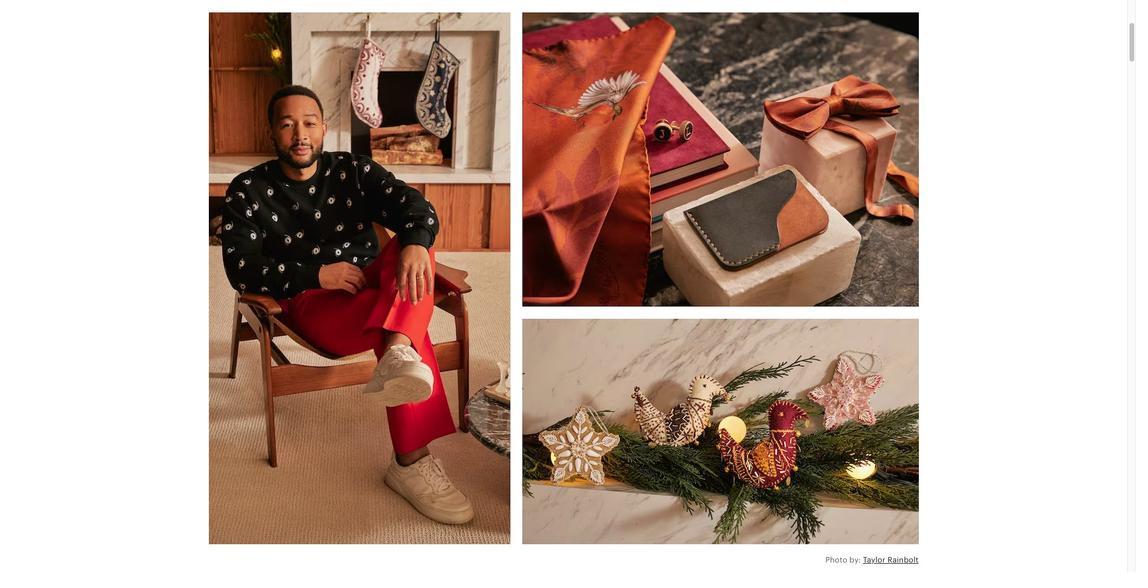 Task type: locate. For each thing, give the bounding box(es) containing it.
taylor
[[863, 557, 886, 566]]

by:
[[850, 557, 861, 566]]

rainbolt
[[888, 557, 919, 566]]

taylor rainbolt link
[[863, 557, 919, 566]]



Task type: vqa. For each thing, say whether or not it's contained in the screenshot.
Popular now
no



Task type: describe. For each thing, give the bounding box(es) containing it.
photo
[[826, 557, 848, 566]]

john legend poses with items from his etsy creator collab image
[[209, 5, 919, 553]]

photo by: taylor rainbolt
[[826, 557, 919, 566]]



